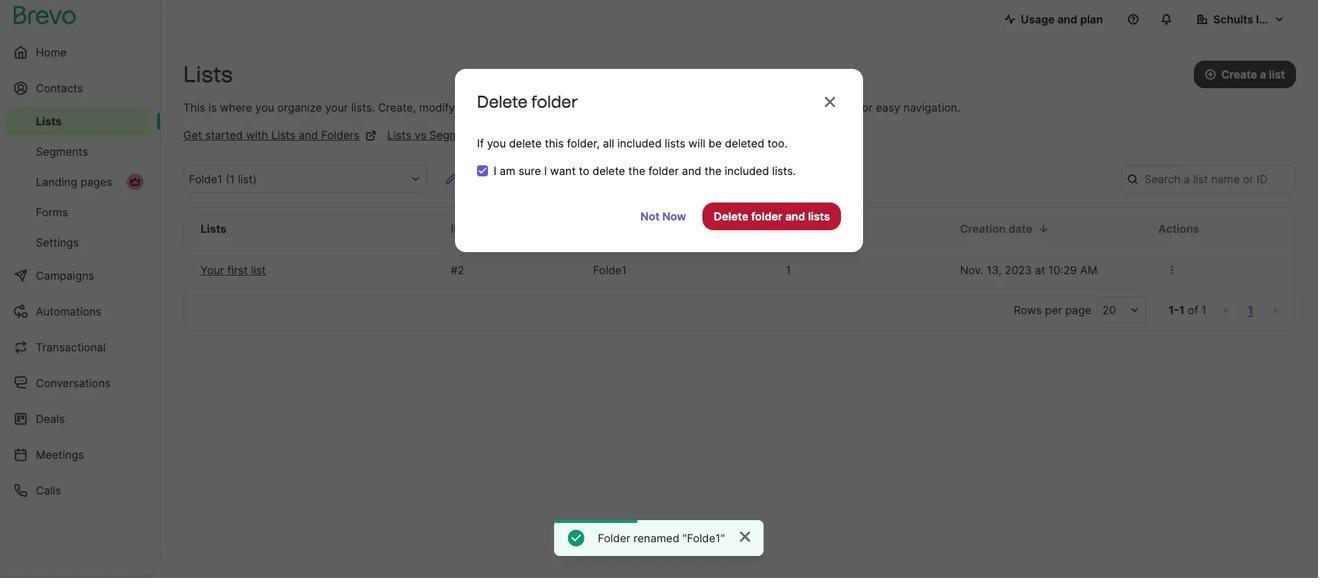 Task type: describe. For each thing, give the bounding box(es) containing it.
notification timer progress bar
[[554, 521, 635, 524]]

am
[[1081, 263, 1098, 277]]

1-
[[1169, 304, 1180, 317]]

not now
[[641, 210, 687, 223]]

where
[[220, 101, 252, 115]]

get started with lists and folders link
[[183, 127, 376, 143]]

date
[[1009, 222, 1033, 236]]

calls link
[[6, 475, 152, 508]]

in
[[807, 101, 816, 115]]

lists up segments link
[[36, 115, 62, 128]]

folde1 (1 list)
[[189, 172, 257, 186]]

edit
[[462, 172, 483, 186]]

all
[[603, 137, 615, 150]]

automations link
[[6, 295, 152, 328]]

1 horizontal spatial delete
[[593, 164, 626, 178]]

inc
[[1257, 12, 1273, 26]]

at
[[1036, 263, 1046, 277]]

edit folder
[[462, 172, 517, 186]]

folders
[[321, 128, 360, 142]]

folde1 for folde1 (1 list)
[[189, 172, 223, 186]]

rows per page
[[1014, 304, 1092, 317]]

delete folder inside delete folder 'button'
[[560, 172, 629, 186]]

a
[[1261, 68, 1267, 81]]

delete folder and lists
[[714, 210, 831, 223]]

is
[[209, 101, 217, 115]]

lists vs segments link
[[387, 127, 499, 143]]

targeted
[[611, 101, 656, 115]]

1 inside 'button'
[[1249, 304, 1254, 317]]

this is where you organize your lists. create, modify, and manage custom lists for targeted interactions, and keep them in folders for easy navigation.
[[183, 101, 961, 115]]

not
[[641, 210, 660, 223]]

lists inside button
[[809, 210, 831, 223]]

1 vertical spatial segments
[[36, 145, 88, 159]]

segments inside "link"
[[430, 128, 482, 142]]

schults inc
[[1214, 12, 1273, 26]]

nov.
[[961, 263, 984, 277]]

usage and plan
[[1021, 12, 1104, 26]]

nov. 13, 2023 at 10:29 am
[[961, 263, 1098, 277]]

folder for the delete folder and lists button
[[752, 210, 783, 223]]

your
[[201, 263, 224, 277]]

schults
[[1214, 12, 1254, 26]]

folde1 for folde1
[[593, 263, 627, 277]]

lists link
[[6, 108, 152, 135]]

schults inc button
[[1186, 6, 1297, 33]]

landing
[[36, 175, 77, 189]]

keep
[[749, 101, 775, 115]]

page
[[1066, 304, 1092, 317]]

home
[[36, 46, 67, 59]]

2023
[[1005, 263, 1033, 277]]

deals link
[[6, 403, 152, 436]]

to
[[579, 164, 590, 178]]

1 horizontal spatial lists.
[[773, 164, 796, 178]]

sure
[[519, 164, 541, 178]]

get
[[183, 128, 202, 142]]

modify,
[[419, 101, 458, 115]]

pages
[[81, 175, 112, 189]]

usage and plan button
[[994, 6, 1115, 33]]

delete folder and lists button
[[703, 203, 842, 230]]

list for create a list
[[1270, 68, 1286, 81]]

this
[[183, 101, 205, 115]]

forms
[[36, 206, 68, 219]]

deleted
[[725, 137, 765, 150]]

edit folder button
[[435, 166, 528, 193]]

1 horizontal spatial contacts
[[786, 222, 835, 236]]

landing pages
[[36, 175, 112, 189]]

0 vertical spatial you
[[255, 101, 274, 115]]

if
[[477, 137, 484, 150]]

lists vs segments
[[387, 128, 482, 142]]

id
[[451, 222, 462, 236]]

folders
[[820, 101, 856, 115]]

20 button
[[1098, 297, 1147, 324]]

campaigns
[[36, 269, 94, 283]]

get started with lists and folders
[[183, 128, 360, 142]]

i am sure i want to delete the folder and the included lists.
[[494, 164, 796, 178]]

create,
[[378, 101, 416, 115]]

10:29
[[1049, 263, 1078, 277]]

transactional
[[36, 341, 106, 355]]

(1
[[226, 172, 235, 186]]

lists right with on the left of page
[[271, 128, 296, 142]]



Task type: locate. For each thing, give the bounding box(es) containing it.
delete up sure
[[509, 137, 542, 150]]

contacts
[[36, 81, 83, 95], [786, 222, 835, 236]]

1 the from the left
[[629, 164, 646, 178]]

per
[[1046, 304, 1063, 317]]

the down be
[[705, 164, 722, 178]]

with
[[246, 128, 268, 142]]

1 vertical spatial delete
[[560, 172, 594, 186]]

be
[[709, 137, 722, 150]]

transactional link
[[6, 331, 152, 364]]

1
[[786, 263, 791, 277], [1180, 304, 1185, 317], [1202, 304, 1207, 317], [1249, 304, 1254, 317]]

included
[[618, 137, 662, 150], [725, 164, 770, 178]]

i left am
[[494, 164, 497, 178]]

delete folder down folder,
[[560, 172, 629, 186]]

folder for delete folder 'button'
[[597, 172, 629, 186]]

0 vertical spatial contacts
[[36, 81, 83, 95]]

0 horizontal spatial lists
[[570, 101, 591, 115]]

conversations
[[36, 377, 111, 390]]

2 vertical spatial lists
[[809, 210, 831, 223]]

delete
[[509, 137, 542, 150], [593, 164, 626, 178]]

your first list
[[201, 263, 266, 277]]

2 horizontal spatial lists
[[809, 210, 831, 223]]

actions
[[1159, 222, 1200, 236]]

started
[[205, 128, 243, 142]]

None field
[[189, 171, 406, 188]]

creation date
[[961, 222, 1033, 236]]

creation
[[961, 222, 1006, 236]]

2 for from the left
[[859, 101, 873, 115]]

list right first
[[251, 263, 266, 277]]

list
[[1270, 68, 1286, 81], [251, 263, 266, 277]]

0 horizontal spatial delete
[[509, 137, 542, 150]]

list)
[[238, 172, 257, 186]]

not now button
[[630, 203, 698, 230]]

0 vertical spatial list
[[1270, 68, 1286, 81]]

this
[[545, 137, 564, 150]]

list right the "a"
[[1270, 68, 1286, 81]]

1 vertical spatial delete
[[593, 164, 626, 178]]

folder inside 'button'
[[597, 172, 629, 186]]

delete left custom
[[477, 92, 528, 112]]

lists left vs
[[387, 128, 412, 142]]

plan
[[1081, 12, 1104, 26]]

forms link
[[6, 199, 152, 226]]

0 horizontal spatial included
[[618, 137, 662, 150]]

them
[[778, 101, 804, 115]]

too.
[[768, 137, 788, 150]]

if you delete this folder, all included lists will be deleted too.
[[477, 137, 788, 150]]

0 vertical spatial lists.
[[351, 101, 375, 115]]

segments link
[[6, 138, 152, 166]]

i
[[494, 164, 497, 178], [544, 164, 547, 178]]

want
[[550, 164, 576, 178]]

1 horizontal spatial list
[[1270, 68, 1286, 81]]

1 horizontal spatial segments
[[430, 128, 482, 142]]

0 vertical spatial segments
[[430, 128, 482, 142]]

i right sure
[[544, 164, 547, 178]]

contacts link
[[6, 72, 152, 105]]

1 vertical spatial contacts
[[786, 222, 835, 236]]

0 vertical spatial folde1
[[189, 172, 223, 186]]

of
[[1188, 304, 1199, 317]]

1 horizontal spatial i
[[544, 164, 547, 178]]

your first list link
[[201, 262, 418, 279]]

Search a list name or ID search field
[[1122, 166, 1297, 193]]

lists. down the too.
[[773, 164, 796, 178]]

folde1 inside popup button
[[189, 172, 223, 186]]

delete right now
[[714, 210, 749, 223]]

folder for edit folder button
[[486, 172, 517, 186]]

for left easy
[[859, 101, 873, 115]]

list inside 'create a list' button
[[1270, 68, 1286, 81]]

1-1 of 1
[[1169, 304, 1207, 317]]

folder inside button
[[752, 210, 783, 223]]

lists. right the your
[[351, 101, 375, 115]]

automations
[[36, 305, 102, 319]]

left___rvooi image
[[130, 177, 141, 188]]

list inside your first list link
[[251, 263, 266, 277]]

1 horizontal spatial delete
[[560, 172, 594, 186]]

delete right to
[[593, 164, 626, 178]]

vs
[[415, 128, 427, 142]]

0 horizontal spatial segments
[[36, 145, 88, 159]]

create a list button
[[1194, 61, 1297, 88]]

1 for from the left
[[594, 101, 608, 115]]

0 horizontal spatial i
[[494, 164, 497, 178]]

folder
[[599, 532, 631, 546]]

for left targeted
[[594, 101, 608, 115]]

delete for not now
[[714, 210, 749, 223]]

0 horizontal spatial the
[[629, 164, 646, 178]]

delete inside 'button'
[[560, 172, 594, 186]]

list for your first list
[[251, 263, 266, 277]]

rows
[[1014, 304, 1043, 317]]

2
[[458, 263, 465, 277]]

0 horizontal spatial delete
[[477, 92, 528, 112]]

home link
[[6, 36, 152, 69]]

settings link
[[6, 229, 152, 257]]

0 horizontal spatial folde1
[[189, 172, 223, 186]]

interactions,
[[659, 101, 723, 115]]

1 horizontal spatial the
[[705, 164, 722, 178]]

folder,
[[567, 137, 600, 150]]

delete down folder,
[[560, 172, 594, 186]]

included up i am sure i want to delete the folder and the included lists.
[[618, 137, 662, 150]]

landing pages link
[[6, 168, 152, 196]]

0 horizontal spatial you
[[255, 101, 274, 115]]

2 i from the left
[[544, 164, 547, 178]]

"folde1"
[[683, 532, 726, 546]]

lists inside "link"
[[387, 128, 412, 142]]

delete folder
[[477, 92, 578, 112], [560, 172, 629, 186]]

delete folder up this
[[477, 92, 578, 112]]

1 vertical spatial included
[[725, 164, 770, 178]]

easy
[[876, 101, 901, 115]]

0 horizontal spatial list
[[251, 263, 266, 277]]

renamed
[[634, 532, 680, 546]]

0 vertical spatial delete
[[509, 137, 542, 150]]

lists up your in the top left of the page
[[201, 222, 227, 236]]

campaigns link
[[6, 259, 152, 292]]

none field inside the folde1 (1 list) popup button
[[189, 171, 406, 188]]

delete inside button
[[714, 210, 749, 223]]

lists
[[570, 101, 591, 115], [665, 137, 686, 150], [809, 210, 831, 223]]

settings
[[36, 236, 79, 250]]

contacts inside contacts link
[[36, 81, 83, 95]]

1 horizontal spatial for
[[859, 101, 873, 115]]

now
[[663, 210, 687, 223]]

0 vertical spatial lists
[[570, 101, 591, 115]]

1 vertical spatial lists.
[[773, 164, 796, 178]]

1 i from the left
[[494, 164, 497, 178]]

0 vertical spatial delete
[[477, 92, 528, 112]]

0 horizontal spatial lists.
[[351, 101, 375, 115]]

included down deleted
[[725, 164, 770, 178]]

1 horizontal spatial you
[[487, 137, 506, 150]]

1 vertical spatial list
[[251, 263, 266, 277]]

1 horizontal spatial folde1
[[593, 263, 627, 277]]

for
[[594, 101, 608, 115], [859, 101, 873, 115]]

1 horizontal spatial included
[[725, 164, 770, 178]]

custom
[[528, 101, 567, 115]]

lists
[[183, 61, 233, 88], [36, 115, 62, 128], [271, 128, 296, 142], [387, 128, 412, 142], [201, 222, 227, 236]]

0 vertical spatial delete folder
[[477, 92, 578, 112]]

and
[[1058, 12, 1078, 26], [461, 101, 481, 115], [727, 101, 746, 115], [299, 128, 318, 142], [682, 164, 702, 178], [786, 210, 806, 223]]

2 the from the left
[[705, 164, 722, 178]]

lists up is on the left top of page
[[183, 61, 233, 88]]

manage
[[484, 101, 525, 115]]

2 horizontal spatial delete
[[714, 210, 749, 223]]

the down if you delete this folder, all included lists will be deleted too.
[[629, 164, 646, 178]]

1 vertical spatial you
[[487, 137, 506, 150]]

folde1 (1 list) button
[[183, 166, 428, 193]]

you up get started with lists and folders
[[255, 101, 274, 115]]

1 vertical spatial folde1
[[593, 263, 627, 277]]

20
[[1103, 304, 1117, 317]]

# 2
[[451, 263, 465, 277]]

folder
[[532, 92, 578, 112], [649, 164, 679, 178], [486, 172, 517, 186], [597, 172, 629, 186], [752, 210, 783, 223]]

you right the "if"
[[487, 137, 506, 150]]

segments down modify,
[[430, 128, 482, 142]]

delete for edit folder
[[560, 172, 594, 186]]

delete folder button
[[532, 166, 640, 193]]

will
[[689, 137, 706, 150]]

create
[[1222, 68, 1258, 81]]

0 horizontal spatial contacts
[[36, 81, 83, 95]]

am
[[500, 164, 516, 178]]

0 horizontal spatial for
[[594, 101, 608, 115]]

1 horizontal spatial lists
[[665, 137, 686, 150]]

0 vertical spatial included
[[618, 137, 662, 150]]

your
[[325, 101, 348, 115]]

create a list
[[1222, 68, 1286, 81]]

2 vertical spatial delete
[[714, 210, 749, 223]]

folder inside button
[[486, 172, 517, 186]]

1 vertical spatial lists
[[665, 137, 686, 150]]

1 vertical spatial delete folder
[[560, 172, 629, 186]]

13,
[[987, 263, 1002, 277]]

segments up the landing
[[36, 145, 88, 159]]



Task type: vqa. For each thing, say whether or not it's contained in the screenshot.
Delete Folder
yes



